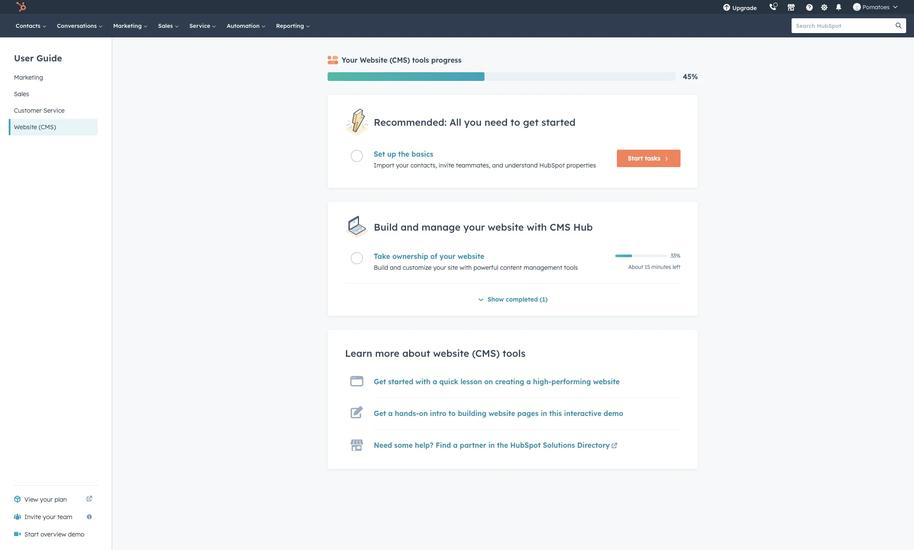 Task type: vqa. For each thing, say whether or not it's contained in the screenshot.
the left the Press to sort. element
no



Task type: locate. For each thing, give the bounding box(es) containing it.
your left team
[[43, 514, 56, 522]]

directory
[[577, 441, 610, 450]]

a left hands-
[[388, 410, 393, 418]]

started down more
[[388, 378, 414, 387]]

0 horizontal spatial with
[[416, 378, 431, 387]]

build down 'take'
[[374, 264, 388, 272]]

(cms)
[[390, 56, 410, 65], [39, 123, 56, 131], [472, 348, 500, 360]]

2 vertical spatial tools
[[503, 348, 526, 360]]

1 vertical spatial on
[[419, 410, 428, 418]]

0 horizontal spatial (cms)
[[39, 123, 56, 131]]

website
[[488, 221, 524, 233], [458, 252, 484, 261], [433, 348, 469, 360], [593, 378, 620, 387], [489, 410, 515, 418]]

1 vertical spatial in
[[489, 441, 495, 450]]

your website (cms) tools progress
[[342, 56, 462, 65]]

0 vertical spatial to
[[511, 116, 520, 129]]

1 horizontal spatial marketing
[[113, 22, 143, 29]]

0 vertical spatial with
[[527, 221, 547, 233]]

start left tasks
[[628, 155, 643, 163]]

0 horizontal spatial marketing
[[14, 74, 43, 82]]

0 horizontal spatial tools
[[412, 56, 429, 65]]

marketing down the user
[[14, 74, 43, 82]]

tools up creating
[[503, 348, 526, 360]]

to right intro
[[449, 410, 456, 418]]

and up "ownership"
[[401, 221, 419, 233]]

45%
[[683, 72, 698, 81]]

take ownership of your website build and customize your site with powerful content management tools
[[374, 252, 578, 272]]

0 horizontal spatial website
[[14, 123, 37, 131]]

and down 'take'
[[390, 264, 401, 272]]

with right the site
[[460, 264, 472, 272]]

to left get
[[511, 116, 520, 129]]

view your plan link
[[9, 492, 98, 509]]

tools
[[412, 56, 429, 65], [564, 264, 578, 272], [503, 348, 526, 360]]

with left quick
[[416, 378, 431, 387]]

get down more
[[374, 378, 386, 387]]

get
[[374, 378, 386, 387], [374, 410, 386, 418]]

0 horizontal spatial to
[[449, 410, 456, 418]]

invite
[[24, 514, 41, 522]]

automation link
[[222, 14, 271, 37]]

minutes
[[652, 264, 671, 271]]

1 vertical spatial with
[[460, 264, 472, 272]]

1 horizontal spatial in
[[541, 410, 547, 418]]

1 vertical spatial website
[[14, 123, 37, 131]]

demo right interactive
[[604, 410, 623, 418]]

show
[[488, 296, 504, 304]]

0 vertical spatial demo
[[604, 410, 623, 418]]

2 vertical spatial (cms)
[[472, 348, 500, 360]]

0 vertical spatial the
[[398, 150, 410, 159]]

0 vertical spatial in
[[541, 410, 547, 418]]

0 horizontal spatial started
[[388, 378, 414, 387]]

service right "sales" link
[[189, 22, 212, 29]]

the right partner
[[497, 441, 508, 450]]

menu item
[[763, 0, 765, 14]]

hubspot link
[[10, 2, 33, 12]]

the inside the set up the basics import your contacts, invite teammates, and understand hubspot properties
[[398, 150, 410, 159]]

started right get
[[542, 116, 576, 129]]

0 vertical spatial get
[[374, 378, 386, 387]]

website inside take ownership of your website build and customize your site with powerful content management tools
[[458, 252, 484, 261]]

need
[[485, 116, 508, 129]]

start tasks button
[[617, 150, 681, 167]]

hubspot down pages
[[510, 441, 541, 450]]

0 horizontal spatial sales
[[14, 90, 29, 98]]

hubspot
[[540, 162, 565, 170], [510, 441, 541, 450]]

0 vertical spatial start
[[628, 155, 643, 163]]

1 horizontal spatial on
[[484, 378, 493, 387]]

in right partner
[[489, 441, 495, 450]]

intro
[[430, 410, 447, 418]]

marketing left "sales" link
[[113, 22, 143, 29]]

1 vertical spatial sales
[[14, 90, 29, 98]]

2 vertical spatial with
[[416, 378, 431, 387]]

[object object] complete progress bar
[[615, 255, 633, 258]]

learn more about website (cms) tools
[[345, 348, 526, 360]]

0 vertical spatial on
[[484, 378, 493, 387]]

menu
[[717, 0, 904, 14]]

help button
[[802, 0, 817, 14]]

1 horizontal spatial tools
[[503, 348, 526, 360]]

service inside button
[[43, 107, 65, 115]]

all
[[450, 116, 462, 129]]

a
[[433, 378, 437, 387], [527, 378, 531, 387], [388, 410, 393, 418], [453, 441, 458, 450]]

0 vertical spatial hubspot
[[540, 162, 565, 170]]

0 vertical spatial started
[[542, 116, 576, 129]]

(cms) up 'your website (cms) tools progress' progress bar
[[390, 56, 410, 65]]

start down invite
[[24, 531, 39, 539]]

2 vertical spatial and
[[390, 264, 401, 272]]

0 vertical spatial marketing
[[113, 22, 143, 29]]

build
[[374, 221, 398, 233], [374, 264, 388, 272]]

1 horizontal spatial with
[[460, 264, 472, 272]]

completed
[[506, 296, 538, 304]]

start inside button
[[628, 155, 643, 163]]

0 horizontal spatial on
[[419, 410, 428, 418]]

solutions
[[543, 441, 575, 450]]

1 vertical spatial tools
[[564, 264, 578, 272]]

you
[[464, 116, 482, 129]]

hubspot left properties
[[540, 162, 565, 170]]

teammates,
[[456, 162, 491, 170]]

service
[[189, 22, 212, 29], [43, 107, 65, 115]]

demo down team
[[68, 531, 84, 539]]

tools up 'your website (cms) tools progress' progress bar
[[412, 56, 429, 65]]

this
[[549, 410, 562, 418]]

1 vertical spatial (cms)
[[39, 123, 56, 131]]

0 horizontal spatial in
[[489, 441, 495, 450]]

ownership
[[392, 252, 428, 261]]

invite your team button
[[9, 509, 98, 526]]

tools inside take ownership of your website build and customize your site with powerful content management tools
[[564, 264, 578, 272]]

2 horizontal spatial tools
[[564, 264, 578, 272]]

get a hands-on intro to building website pages in this interactive demo
[[374, 410, 623, 418]]

website right your
[[360, 56, 388, 65]]

marketing inside marketing button
[[14, 74, 43, 82]]

sales
[[158, 22, 175, 29], [14, 90, 29, 98]]

demo
[[604, 410, 623, 418], [68, 531, 84, 539]]

1 horizontal spatial sales
[[158, 22, 175, 29]]

show completed (1) button
[[478, 295, 548, 306]]

on left intro
[[419, 410, 428, 418]]

1 vertical spatial service
[[43, 107, 65, 115]]

on right lesson
[[484, 378, 493, 387]]

understand
[[505, 162, 538, 170]]

take ownership of your website button
[[374, 252, 610, 261]]

get left hands-
[[374, 410, 386, 418]]

0 vertical spatial website
[[360, 56, 388, 65]]

1 vertical spatial build
[[374, 264, 388, 272]]

1 vertical spatial and
[[401, 221, 419, 233]]

website (cms) button
[[9, 119, 98, 136]]

website up take ownership of your website button
[[488, 221, 524, 233]]

1 horizontal spatial start
[[628, 155, 643, 163]]

on
[[484, 378, 493, 387], [419, 410, 428, 418]]

notifications button
[[832, 0, 846, 14]]

import
[[374, 162, 394, 170]]

with left cms
[[527, 221, 547, 233]]

get a hands-on intro to building website pages in this interactive demo link
[[374, 410, 623, 418]]

website
[[360, 56, 388, 65], [14, 123, 37, 131]]

(cms) up get started with a quick lesson on creating a high-performing website
[[472, 348, 500, 360]]

0 vertical spatial tools
[[412, 56, 429, 65]]

find
[[436, 441, 451, 450]]

2 horizontal spatial with
[[527, 221, 547, 233]]

marketing button
[[9, 69, 98, 86]]

start tasks
[[628, 155, 661, 163]]

powerful
[[474, 264, 499, 272]]

1 horizontal spatial started
[[542, 116, 576, 129]]

of
[[431, 252, 438, 261]]

1 horizontal spatial (cms)
[[390, 56, 410, 65]]

start overview demo link
[[9, 526, 98, 544]]

upgrade
[[733, 4, 757, 11]]

performing
[[552, 378, 591, 387]]

your down up
[[396, 162, 409, 170]]

in
[[541, 410, 547, 418], [489, 441, 495, 450]]

quick
[[439, 378, 459, 387]]

1 horizontal spatial service
[[189, 22, 212, 29]]

hands-
[[395, 410, 419, 418]]

0 vertical spatial sales
[[158, 22, 175, 29]]

website down customer
[[14, 123, 37, 131]]

help image
[[806, 4, 814, 12]]

manage
[[422, 221, 461, 233]]

sales up customer
[[14, 90, 29, 98]]

show completed (1)
[[488, 296, 548, 304]]

link opens in a new window image
[[612, 442, 618, 452], [612, 444, 618, 450], [86, 495, 92, 506], [86, 497, 92, 503]]

0 horizontal spatial service
[[43, 107, 65, 115]]

2 get from the top
[[374, 410, 386, 418]]

the right up
[[398, 150, 410, 159]]

and down set up the basics button
[[492, 162, 503, 170]]

(cms) down customer service button
[[39, 123, 56, 131]]

plan
[[54, 496, 67, 504]]

2 horizontal spatial (cms)
[[472, 348, 500, 360]]

management
[[524, 264, 563, 272]]

start for start tasks
[[628, 155, 643, 163]]

sales right the marketing link
[[158, 22, 175, 29]]

build up 'take'
[[374, 221, 398, 233]]

view your plan
[[24, 496, 67, 504]]

service down the sales button
[[43, 107, 65, 115]]

site
[[448, 264, 458, 272]]

1 vertical spatial started
[[388, 378, 414, 387]]

2 build from the top
[[374, 264, 388, 272]]

user
[[14, 53, 34, 63]]

start
[[628, 155, 643, 163], [24, 531, 39, 539]]

in left this
[[541, 410, 547, 418]]

contacts,
[[411, 162, 437, 170]]

0 horizontal spatial the
[[398, 150, 410, 159]]

user guide views element
[[9, 37, 98, 136]]

0 vertical spatial build
[[374, 221, 398, 233]]

marketplaces button
[[782, 0, 801, 14]]

to
[[511, 116, 520, 129], [449, 410, 456, 418]]

your
[[396, 162, 409, 170], [464, 221, 485, 233], [440, 252, 456, 261], [433, 264, 446, 272], [40, 496, 53, 504], [43, 514, 56, 522]]

1 vertical spatial get
[[374, 410, 386, 418]]

1 vertical spatial start
[[24, 531, 39, 539]]

1 horizontal spatial demo
[[604, 410, 623, 418]]

tools right management
[[564, 264, 578, 272]]

1 vertical spatial hubspot
[[510, 441, 541, 450]]

learn
[[345, 348, 372, 360]]

1 vertical spatial marketing
[[14, 74, 43, 82]]

more
[[375, 348, 400, 360]]

website inside button
[[14, 123, 37, 131]]

1 get from the top
[[374, 378, 386, 387]]

upgrade image
[[723, 4, 731, 12]]

1 vertical spatial the
[[497, 441, 508, 450]]

hubspot inside the set up the basics import your contacts, invite teammates, and understand hubspot properties
[[540, 162, 565, 170]]

marketing inside the marketing link
[[113, 22, 143, 29]]

0 vertical spatial and
[[492, 162, 503, 170]]

website up 'powerful'
[[458, 252, 484, 261]]

your up the site
[[440, 252, 456, 261]]

0 horizontal spatial start
[[24, 531, 39, 539]]

0 vertical spatial service
[[189, 22, 212, 29]]

0 horizontal spatial demo
[[68, 531, 84, 539]]

sales inside button
[[14, 90, 29, 98]]



Task type: describe. For each thing, give the bounding box(es) containing it.
pages
[[517, 410, 539, 418]]

notifications image
[[835, 4, 843, 12]]

interactive
[[564, 410, 602, 418]]

build inside take ownership of your website build and customize your site with powerful content management tools
[[374, 264, 388, 272]]

tyler black image
[[853, 3, 861, 11]]

menu containing pomatoes
[[717, 0, 904, 14]]

a left high-
[[527, 378, 531, 387]]

set up the basics button
[[374, 150, 610, 159]]

take
[[374, 252, 390, 261]]

customer
[[14, 107, 42, 115]]

team
[[57, 514, 72, 522]]

Search HubSpot search field
[[792, 18, 899, 33]]

0 vertical spatial (cms)
[[390, 56, 410, 65]]

reporting link
[[271, 14, 315, 37]]

need
[[374, 441, 392, 450]]

marketplaces image
[[788, 4, 795, 12]]

website (cms)
[[14, 123, 56, 131]]

1 horizontal spatial the
[[497, 441, 508, 450]]

pomatoes button
[[848, 0, 903, 14]]

reporting
[[276, 22, 306, 29]]

get for get started with a quick lesson on creating a high-performing website
[[374, 378, 386, 387]]

content
[[500, 264, 522, 272]]

lesson
[[461, 378, 482, 387]]

marketing link
[[108, 14, 153, 37]]

1 horizontal spatial to
[[511, 116, 520, 129]]

with inside take ownership of your website build and customize your site with powerful content management tools
[[460, 264, 472, 272]]

your left plan
[[40, 496, 53, 504]]

calling icon image
[[769, 3, 777, 11]]

cms
[[550, 221, 571, 233]]

building
[[458, 410, 487, 418]]

33%
[[671, 253, 681, 259]]

contacts link
[[10, 14, 52, 37]]

a left quick
[[433, 378, 437, 387]]

1 vertical spatial to
[[449, 410, 456, 418]]

and inside the set up the basics import your contacts, invite teammates, and understand hubspot properties
[[492, 162, 503, 170]]

website up quick
[[433, 348, 469, 360]]

1 horizontal spatial website
[[360, 56, 388, 65]]

need some help? find a partner in the hubspot solutions directory
[[374, 441, 610, 450]]

start for start overview demo
[[24, 531, 39, 539]]

your website (cms) tools progress progress bar
[[328, 72, 485, 81]]

about
[[402, 348, 430, 360]]

conversations
[[57, 22, 98, 29]]

automation
[[227, 22, 261, 29]]

search button
[[892, 18, 907, 33]]

a right find
[[453, 441, 458, 450]]

(1)
[[540, 296, 548, 304]]

up
[[387, 150, 396, 159]]

progress
[[431, 56, 462, 65]]

recommended:
[[374, 116, 447, 129]]

user guide
[[14, 53, 62, 63]]

tasks
[[645, 155, 661, 163]]

build and manage your website with cms hub
[[374, 221, 593, 233]]

15
[[645, 264, 650, 271]]

1 build from the top
[[374, 221, 398, 233]]

some
[[394, 441, 413, 450]]

customer service button
[[9, 102, 98, 119]]

and inside take ownership of your website build and customize your site with powerful content management tools
[[390, 264, 401, 272]]

your inside the set up the basics import your contacts, invite teammates, and understand hubspot properties
[[396, 162, 409, 170]]

search image
[[896, 23, 902, 29]]

settings image
[[820, 4, 828, 12]]

start overview demo
[[24, 531, 84, 539]]

need some help? find a partner in the hubspot solutions directory link
[[374, 441, 619, 452]]

get for get a hands-on intro to building website pages in this interactive demo
[[374, 410, 386, 418]]

hubspot image
[[16, 2, 26, 12]]

invite
[[439, 162, 454, 170]]

properties
[[567, 162, 596, 170]]

customer service
[[14, 107, 65, 115]]

customize
[[403, 264, 432, 272]]

get started with a quick lesson on creating a high-performing website link
[[374, 378, 620, 387]]

view
[[24, 496, 38, 504]]

(cms) inside button
[[39, 123, 56, 131]]

settings link
[[819, 2, 830, 12]]

set
[[374, 150, 385, 159]]

your
[[342, 56, 358, 65]]

1 vertical spatial demo
[[68, 531, 84, 539]]

recommended: all you need to get started
[[374, 116, 576, 129]]

overview
[[40, 531, 66, 539]]

left
[[673, 264, 681, 271]]

calling icon button
[[766, 1, 781, 13]]

contacts
[[16, 22, 42, 29]]

get started with a quick lesson on creating a high-performing website
[[374, 378, 620, 387]]

your down "of"
[[433, 264, 446, 272]]

about 15 minutes left
[[629, 264, 681, 271]]

guide
[[36, 53, 62, 63]]

set up the basics import your contacts, invite teammates, and understand hubspot properties
[[374, 150, 596, 170]]

your right manage
[[464, 221, 485, 233]]

help?
[[415, 441, 434, 450]]

high-
[[533, 378, 552, 387]]

basics
[[412, 150, 434, 159]]

hub
[[574, 221, 593, 233]]

website right performing
[[593, 378, 620, 387]]

conversations link
[[52, 14, 108, 37]]

creating
[[495, 378, 524, 387]]

website left pages
[[489, 410, 515, 418]]

about
[[629, 264, 643, 271]]

pomatoes
[[863, 3, 890, 10]]

partner
[[460, 441, 486, 450]]

invite your team
[[24, 514, 72, 522]]

your inside button
[[43, 514, 56, 522]]

sales button
[[9, 86, 98, 102]]



